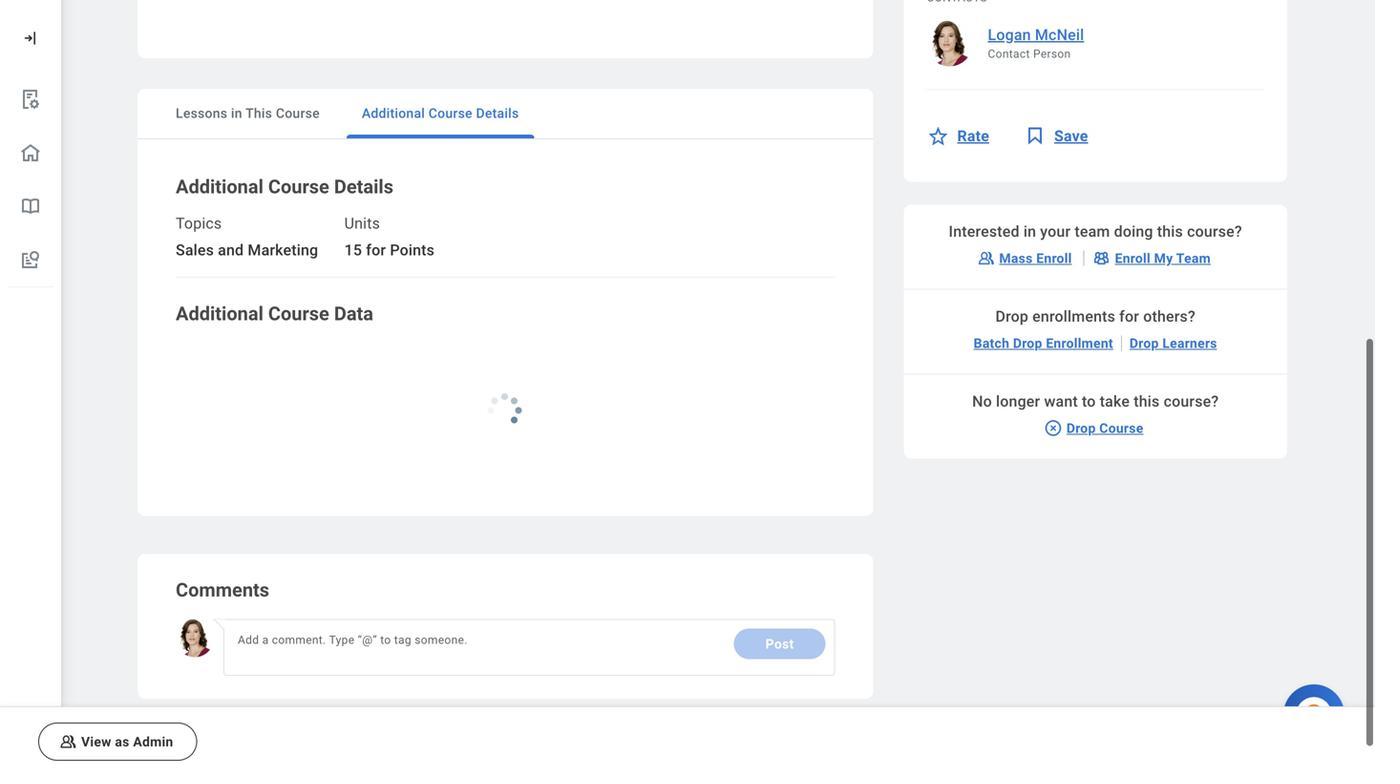 Task type: describe. For each thing, give the bounding box(es) containing it.
mass enroll link
[[969, 243, 1084, 274]]

2 vertical spatial additional
[[176, 303, 264, 325]]

mass
[[999, 251, 1033, 266]]

course details element
[[904, 0, 1287, 482]]

admin
[[133, 734, 173, 750]]

transformation import image
[[21, 29, 40, 48]]

contact
[[988, 47, 1030, 61]]

logan
[[988, 26, 1031, 44]]

for for enrollments
[[1120, 308, 1139, 326]]

to
[[1082, 393, 1096, 411]]

drop course button
[[1036, 413, 1155, 444]]

1 vertical spatial additional
[[176, 176, 264, 198]]

view as admin
[[81, 734, 173, 750]]

drop for drop course
[[1067, 421, 1096, 436]]

this for take
[[1134, 393, 1160, 411]]

home image
[[19, 141, 42, 164]]

units 15 for points
[[344, 214, 435, 259]]

course inside button
[[276, 106, 320, 121]]

contact card matrix manager image
[[1092, 249, 1111, 268]]

data
[[334, 303, 373, 325]]

in for your
[[1024, 223, 1036, 241]]

view as admin button
[[38, 723, 197, 761]]

additional course details inside button
[[362, 106, 519, 121]]

interested in your team doing this course?
[[949, 223, 1242, 241]]

learners
[[1163, 336, 1217, 351]]

logan mcneil contact person
[[988, 26, 1084, 61]]

media mylearning image
[[1024, 125, 1047, 148]]

enrollments
[[1033, 308, 1116, 326]]

in for this
[[231, 106, 242, 121]]

enroll inside enroll my team link
[[1115, 251, 1151, 266]]

for for 15
[[366, 241, 386, 259]]

course? for no longer want to take this course?
[[1164, 393, 1219, 411]]

additional course data
[[176, 303, 373, 325]]

view
[[81, 734, 111, 750]]

tab list containing lessons in this course
[[138, 89, 873, 139]]

rate
[[958, 127, 989, 145]]

drop learners
[[1130, 336, 1217, 351]]

lessons in this course
[[176, 106, 320, 121]]

take
[[1100, 393, 1130, 411]]

save
[[1054, 127, 1088, 145]]

drop learners link
[[1122, 328, 1225, 359]]

batch drop enrollment
[[974, 336, 1114, 351]]

want
[[1044, 393, 1078, 411]]

1 vertical spatial additional course details
[[176, 176, 394, 198]]

drop course
[[1067, 421, 1144, 436]]

additional course details button
[[347, 89, 534, 138]]

batch
[[974, 336, 1010, 351]]

topics sales and marketing
[[176, 214, 318, 259]]

person
[[1033, 47, 1071, 61]]



Task type: locate. For each thing, give the bounding box(es) containing it.
drop for drop learners
[[1130, 336, 1159, 351]]

mcneil
[[1035, 26, 1084, 44]]

team
[[1075, 223, 1110, 241]]

your
[[1040, 223, 1071, 241]]

for inside 'course details' element
[[1120, 308, 1139, 326]]

marketing
[[248, 241, 318, 259]]

1 vertical spatial for
[[1120, 308, 1139, 326]]

enroll down doing
[[1115, 251, 1151, 266]]

drop down to
[[1067, 421, 1096, 436]]

this right take
[[1134, 393, 1160, 411]]

team
[[1176, 251, 1211, 266]]

drop for drop enrollments for others?
[[996, 308, 1029, 326]]

post button
[[734, 629, 826, 659]]

others?
[[1143, 308, 1196, 326]]

lessons
[[176, 106, 228, 121]]

book open image
[[19, 195, 42, 218]]

comments
[[176, 579, 269, 602]]

1 vertical spatial details
[[334, 176, 394, 198]]

for left the others?
[[1120, 308, 1139, 326]]

0 vertical spatial for
[[366, 241, 386, 259]]

tab list
[[138, 89, 873, 139]]

for inside units 15 for points
[[366, 241, 386, 259]]

course? up team
[[1187, 223, 1242, 241]]

1 horizontal spatial details
[[476, 106, 519, 121]]

for right 15
[[366, 241, 386, 259]]

this
[[246, 106, 272, 121]]

0 vertical spatial additional course details
[[362, 106, 519, 121]]

topics
[[176, 214, 222, 233]]

enroll my team
[[1115, 251, 1211, 266]]

drop right batch on the top right of page
[[1013, 336, 1043, 351]]

course? down learners
[[1164, 393, 1219, 411]]

drop enrollments for others?
[[996, 308, 1196, 326]]

Comment text field
[[233, 629, 723, 663]]

in left your
[[1024, 223, 1036, 241]]

additional
[[362, 106, 425, 121], [176, 176, 264, 198], [176, 303, 264, 325]]

rate button
[[927, 113, 1001, 159]]

report parameter image
[[19, 88, 42, 111]]

post
[[766, 636, 794, 652]]

drop
[[996, 308, 1029, 326], [1013, 336, 1043, 351], [1130, 336, 1159, 351], [1067, 421, 1096, 436]]

0 vertical spatial additional
[[362, 106, 425, 121]]

enroll my team link
[[1085, 243, 1222, 274]]

in inside 'course details' element
[[1024, 223, 1036, 241]]

media classroom image
[[976, 249, 996, 268]]

2 enroll from the left
[[1115, 251, 1151, 266]]

0 vertical spatial this
[[1157, 223, 1183, 241]]

mass enroll
[[999, 251, 1072, 266]]

additional inside additional course details button
[[362, 106, 425, 121]]

1 vertical spatial course?
[[1164, 393, 1219, 411]]

this
[[1157, 223, 1183, 241], [1134, 393, 1160, 411]]

my
[[1154, 251, 1173, 266]]

0 horizontal spatial enroll
[[1036, 251, 1072, 266]]

as
[[115, 734, 130, 750]]

0 vertical spatial in
[[231, 106, 242, 121]]

additional course details
[[362, 106, 519, 121], [176, 176, 394, 198]]

media classroom image
[[58, 733, 77, 752]]

no longer want to take this course?
[[972, 393, 1219, 411]]

0 horizontal spatial in
[[231, 106, 242, 121]]

0 vertical spatial course?
[[1187, 223, 1242, 241]]

enrollment
[[1046, 336, 1114, 351]]

0 vertical spatial details
[[476, 106, 519, 121]]

no
[[972, 393, 992, 411]]

this up the my
[[1157, 223, 1183, 241]]

and
[[218, 241, 244, 259]]

x circle image
[[1044, 419, 1063, 438]]

1 horizontal spatial enroll
[[1115, 251, 1151, 266]]

1 enroll from the left
[[1036, 251, 1072, 266]]

list
[[0, 73, 61, 287]]

save button
[[1024, 113, 1100, 159]]

0 horizontal spatial for
[[366, 241, 386, 259]]

points
[[390, 241, 435, 259]]

course?
[[1187, 223, 1242, 241], [1164, 393, 1219, 411]]

in left the this
[[231, 106, 242, 121]]

longer
[[996, 393, 1040, 411]]

0 horizontal spatial details
[[334, 176, 394, 198]]

units
[[344, 214, 380, 233]]

lessons in this course button
[[160, 89, 335, 138]]

1 vertical spatial this
[[1134, 393, 1160, 411]]

course
[[276, 106, 320, 121], [429, 106, 473, 121], [268, 176, 329, 198], [268, 303, 329, 325], [1100, 421, 1144, 436]]

1 horizontal spatial in
[[1024, 223, 1036, 241]]

sales
[[176, 241, 214, 259]]

drop down the others?
[[1130, 336, 1159, 351]]

details inside additional course details button
[[476, 106, 519, 121]]

1 vertical spatial in
[[1024, 223, 1036, 241]]

details
[[476, 106, 519, 121], [334, 176, 394, 198]]

star image
[[927, 125, 950, 148]]

doing
[[1114, 223, 1153, 241]]

this for doing
[[1157, 223, 1183, 241]]

drop up batch on the top right of page
[[996, 308, 1029, 326]]

in
[[231, 106, 242, 121], [1024, 223, 1036, 241]]

enroll inside the mass enroll link
[[1036, 251, 1072, 266]]

drop inside button
[[1067, 421, 1096, 436]]

15
[[344, 241, 362, 259]]

1 horizontal spatial for
[[1120, 308, 1139, 326]]

batch drop enrollment link
[[966, 328, 1121, 359]]

for
[[366, 241, 386, 259], [1120, 308, 1139, 326]]

interested
[[949, 223, 1020, 241]]

course? for interested in your team doing this course?
[[1187, 223, 1242, 241]]

in inside button
[[231, 106, 242, 121]]

enroll
[[1036, 251, 1072, 266], [1115, 251, 1151, 266]]

enroll down your
[[1036, 251, 1072, 266]]



Task type: vqa. For each thing, say whether or not it's contained in the screenshot.
Comment text field
yes



